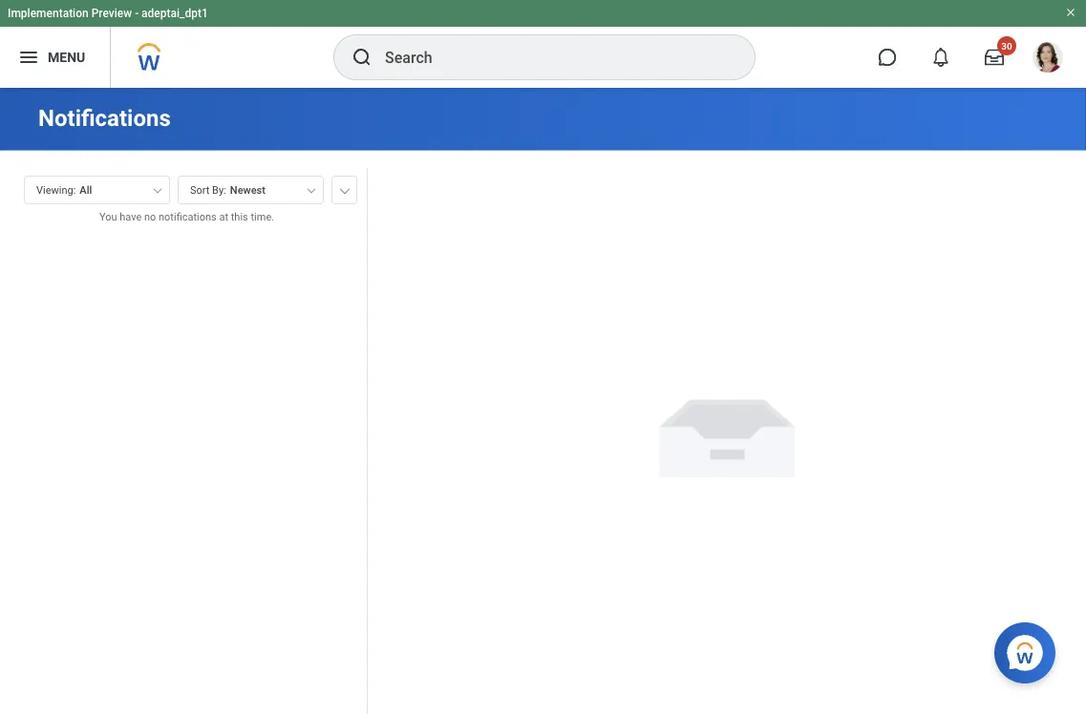 Task type: describe. For each thing, give the bounding box(es) containing it.
search image
[[351, 46, 374, 69]]

notifications main content
[[0, 88, 1086, 715]]

menu banner
[[0, 0, 1086, 88]]

you have no notifications at this time.
[[99, 211, 274, 223]]

sort
[[190, 184, 210, 196]]

more image
[[339, 184, 351, 194]]

viewing:
[[36, 184, 76, 196]]

30 button
[[973, 36, 1016, 78]]

notifications
[[159, 211, 217, 223]]

Search Workday  search field
[[385, 36, 716, 78]]

adeptai_dpt1
[[141, 7, 208, 20]]

reading pane region
[[368, 151, 1086, 715]]

preview
[[91, 7, 132, 20]]

implementation preview -   adeptai_dpt1
[[8, 7, 208, 20]]

no
[[144, 211, 156, 223]]

notifications
[[38, 105, 171, 132]]



Task type: vqa. For each thing, say whether or not it's contained in the screenshot.
the Updated
no



Task type: locate. For each thing, give the bounding box(es) containing it.
this
[[231, 211, 248, 223]]

tab panel inside notifications main content
[[0, 167, 367, 715]]

all
[[80, 184, 92, 196]]

sort by: newest
[[190, 184, 266, 196]]

have
[[120, 211, 142, 223]]

inbox large image
[[985, 48, 1004, 67]]

profile logan mcneil image
[[1033, 42, 1063, 77]]

tab panel containing viewing:
[[0, 167, 367, 715]]

inbox items list box
[[0, 239, 367, 715]]

by:
[[212, 184, 226, 196]]

you
[[99, 211, 117, 223]]

menu button
[[0, 27, 110, 88]]

tab panel
[[0, 167, 367, 715]]

viewing: all
[[36, 184, 92, 196]]

menu
[[48, 49, 85, 65]]

-
[[135, 7, 139, 20]]

close environment banner image
[[1065, 7, 1077, 18]]

justify image
[[17, 46, 40, 69]]

newest
[[230, 184, 266, 196]]

30
[[1001, 40, 1012, 52]]

notifications large image
[[931, 48, 951, 67]]

time.
[[251, 211, 274, 223]]

implementation
[[8, 7, 89, 20]]

at
[[219, 211, 228, 223]]



